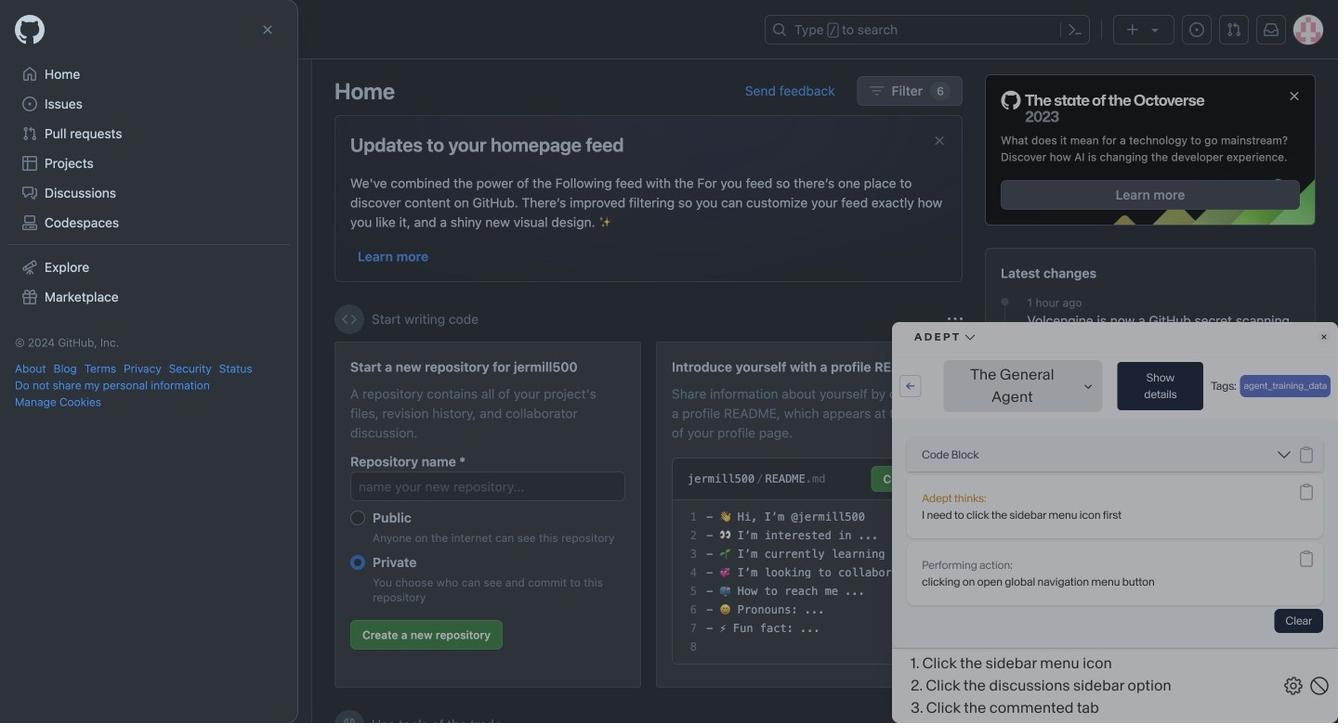 Task type: vqa. For each thing, say whether or not it's contained in the screenshot.
'or'
no



Task type: describe. For each thing, give the bounding box(es) containing it.
2 dot fill image from the top
[[998, 429, 1012, 443]]

triangle down image
[[1148, 22, 1163, 37]]

issue opened image
[[1190, 22, 1204, 37]]

star image
[[1001, 698, 1016, 713]]

1 dot fill image from the top
[[998, 362, 1012, 376]]



Task type: locate. For each thing, give the bounding box(es) containing it.
explore repositories navigation
[[985, 609, 1316, 724]]

1 dot fill image from the top
[[998, 295, 1012, 310]]

notifications image
[[1264, 22, 1279, 37]]

dot fill image
[[998, 295, 1012, 310], [998, 495, 1012, 510]]

account element
[[0, 59, 312, 724]]

1 vertical spatial dot fill image
[[998, 495, 1012, 510]]

0 vertical spatial dot fill image
[[998, 362, 1012, 376]]

dot fill image
[[998, 362, 1012, 376], [998, 429, 1012, 443]]

plus image
[[1125, 22, 1140, 37]]

explore element
[[985, 74, 1316, 724]]

command palette image
[[1068, 22, 1083, 37]]

git pull request image
[[1227, 22, 1242, 37]]

2 dot fill image from the top
[[998, 495, 1012, 510]]

1 vertical spatial dot fill image
[[998, 429, 1012, 443]]

0 vertical spatial dot fill image
[[998, 295, 1012, 310]]



